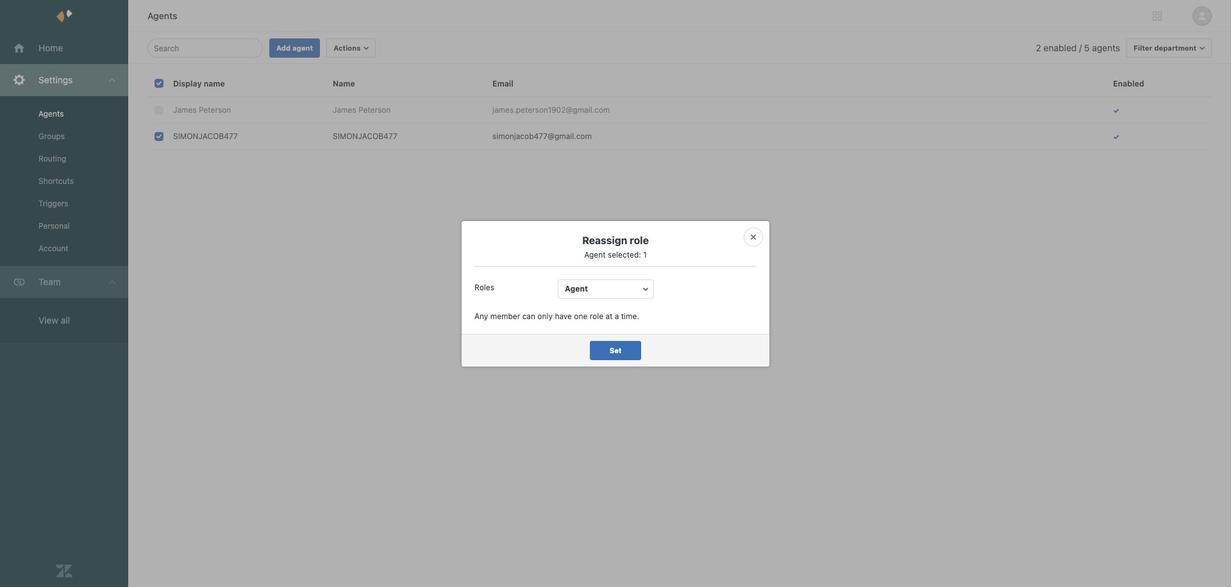 Task type: describe. For each thing, give the bounding box(es) containing it.
1 peterson from the left
[[199, 105, 231, 115]]

agent inside the "reassign role agent selected: 1"
[[584, 250, 606, 259]]

filter
[[1134, 44, 1152, 52]]

reassign role agent selected: 1
[[582, 234, 649, 259]]

2 enabled / 5 agents
[[1036, 42, 1120, 53]]

a
[[615, 311, 619, 321]]

5
[[1084, 42, 1090, 53]]

time.
[[621, 311, 639, 321]]

name
[[333, 79, 355, 88]]

0 horizontal spatial role
[[590, 311, 603, 321]]

role inside the "reassign role agent selected: 1"
[[630, 234, 649, 246]]

reassign
[[582, 234, 627, 246]]

name
[[204, 79, 225, 88]]

1 horizontal spatial agents
[[147, 10, 177, 21]]

all
[[61, 315, 70, 326]]

account
[[38, 244, 68, 253]]

1
[[643, 250, 647, 259]]

1 vertical spatial agent
[[565, 284, 588, 293]]

display name
[[173, 79, 225, 88]]

at
[[606, 311, 613, 321]]

2
[[1036, 42, 1041, 53]]

zendesk products image
[[1153, 12, 1162, 21]]

james.peterson1902@gmail.com
[[492, 105, 610, 115]]

enabled
[[1113, 79, 1144, 88]]

department
[[1154, 44, 1196, 52]]

agent
[[292, 44, 313, 52]]

only
[[538, 311, 553, 321]]

can
[[522, 311, 535, 321]]

groups
[[38, 131, 65, 141]]

one
[[574, 311, 588, 321]]

member
[[490, 311, 520, 321]]

actions button
[[326, 38, 376, 58]]

1 simonjacob477 from the left
[[173, 131, 238, 141]]



Task type: locate. For each thing, give the bounding box(es) containing it.
2 james peterson from the left
[[333, 105, 391, 115]]

1 horizontal spatial role
[[630, 234, 649, 246]]

simonjacob477 down name
[[333, 131, 397, 141]]

triggers
[[38, 199, 68, 208]]

2 james from the left
[[333, 105, 356, 115]]

james down name
[[333, 105, 356, 115]]

0 vertical spatial agents
[[147, 10, 177, 21]]

simonjacob477
[[173, 131, 238, 141], [333, 131, 397, 141]]

agent down reassign
[[584, 250, 606, 259]]

roles
[[474, 282, 494, 292]]

email
[[492, 79, 513, 88]]

routing
[[38, 154, 66, 164]]

selected:
[[608, 250, 641, 259]]

home
[[38, 42, 63, 53]]

add agent
[[276, 44, 313, 52]]

0 horizontal spatial agents
[[38, 109, 64, 119]]

actions
[[334, 44, 361, 52]]

agent
[[584, 250, 606, 259], [565, 284, 588, 293]]

view all
[[38, 315, 70, 326]]

0 horizontal spatial james peterson
[[173, 105, 231, 115]]

view
[[38, 315, 58, 326]]

2 peterson from the left
[[358, 105, 391, 115]]

role
[[630, 234, 649, 246], [590, 311, 603, 321]]

filter department button
[[1127, 38, 1212, 58]]

set
[[610, 346, 622, 354]]

simonjacob477@gmail.com
[[492, 131, 592, 141]]

personal
[[38, 221, 70, 231]]

peterson
[[199, 105, 231, 115], [358, 105, 391, 115]]

james down "display"
[[173, 105, 197, 115]]

any member can only have one role at a time.
[[474, 311, 639, 321]]

1 horizontal spatial peterson
[[358, 105, 391, 115]]

set button
[[590, 341, 641, 360]]

/
[[1079, 42, 1082, 53]]

have
[[555, 311, 572, 321]]

1 horizontal spatial simonjacob477
[[333, 131, 397, 141]]

Search text field
[[154, 40, 253, 56]]

shortcuts
[[38, 176, 74, 186]]

team
[[38, 276, 61, 287]]

agent up one
[[565, 284, 588, 293]]

0 vertical spatial role
[[630, 234, 649, 246]]

simonjacob477 down the display name
[[173, 131, 238, 141]]

2 simonjacob477 from the left
[[333, 131, 397, 141]]

agents up search text field
[[147, 10, 177, 21]]

james
[[173, 105, 197, 115], [333, 105, 356, 115]]

agents up groups
[[38, 109, 64, 119]]

1 vertical spatial role
[[590, 311, 603, 321]]

1 horizontal spatial james peterson
[[333, 105, 391, 115]]

0 horizontal spatial peterson
[[199, 105, 231, 115]]

any
[[474, 311, 488, 321]]

role up 1 at the top right of the page
[[630, 234, 649, 246]]

1 vertical spatial agents
[[38, 109, 64, 119]]

agents
[[1092, 42, 1120, 53]]

filter department
[[1134, 44, 1196, 52]]

1 horizontal spatial james
[[333, 105, 356, 115]]

add
[[276, 44, 291, 52]]

1 james from the left
[[173, 105, 197, 115]]

settings
[[38, 74, 73, 85]]

0 horizontal spatial james
[[173, 105, 197, 115]]

0 horizontal spatial simonjacob477
[[173, 131, 238, 141]]

agents
[[147, 10, 177, 21], [38, 109, 64, 119]]

add agent button
[[269, 38, 320, 58]]

james peterson
[[173, 105, 231, 115], [333, 105, 391, 115]]

enabled
[[1044, 42, 1077, 53]]

role left at
[[590, 311, 603, 321]]

display
[[173, 79, 202, 88]]

james peterson down name
[[333, 105, 391, 115]]

0 vertical spatial agent
[[584, 250, 606, 259]]

1 james peterson from the left
[[173, 105, 231, 115]]

james peterson down the display name
[[173, 105, 231, 115]]



Task type: vqa. For each thing, say whether or not it's contained in the screenshot.
Insights
no



